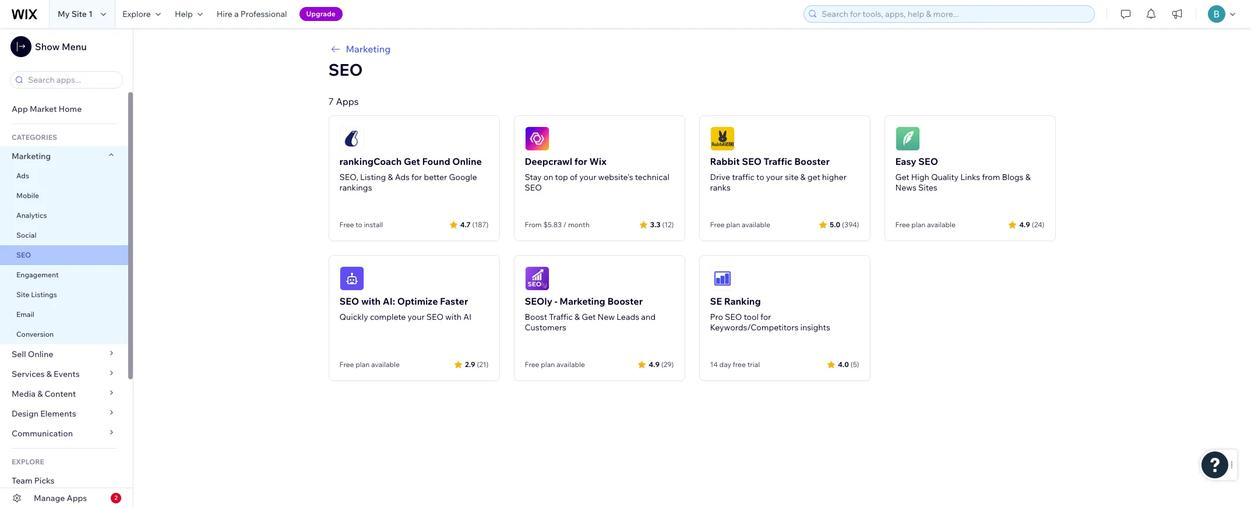 Task type: vqa. For each thing, say whether or not it's contained in the screenshot.


Task type: describe. For each thing, give the bounding box(es) containing it.
from
[[983, 172, 1001, 183]]

deepcrawl for wix logo image
[[525, 127, 550, 151]]

seo inside easy seo get high quality links from blogs & news sites
[[919, 156, 939, 167]]

for inside the se ranking pro seo tool for keywords/competitors insights
[[761, 312, 772, 322]]

get
[[808, 172, 821, 183]]

(24)
[[1033, 220, 1045, 229]]

1 horizontal spatial with
[[446, 312, 462, 322]]

rabbit seo traffic booster drive traffic to your site & get higher ranks
[[711, 156, 847, 193]]

show menu button
[[10, 36, 87, 57]]

seo inside the se ranking pro seo tool for keywords/competitors insights
[[725, 312, 743, 322]]

rabbit
[[711, 156, 740, 167]]

& right media
[[37, 389, 43, 399]]

site
[[785, 172, 799, 183]]

(187)
[[473, 220, 489, 229]]

rankingcoach get found online seo, listing & ads for better google rankings
[[340, 156, 482, 193]]

0 vertical spatial marketing link
[[329, 42, 1056, 56]]

app market home
[[12, 104, 82, 114]]

leads
[[617, 312, 640, 322]]

4.9 (24)
[[1020, 220, 1045, 229]]

engagement link
[[0, 265, 128, 285]]

Search for tools, apps, help & more... field
[[819, 6, 1092, 22]]

free plan available for traffic
[[711, 220, 771, 229]]

complete
[[370, 312, 406, 322]]

boost
[[525, 312, 548, 322]]

site listings link
[[0, 285, 128, 305]]

se ranking pro seo tool for keywords/competitors insights
[[711, 296, 831, 333]]

& inside easy seo get high quality links from blogs & news sites
[[1026, 172, 1031, 183]]

media & content link
[[0, 384, 128, 404]]

design elements
[[12, 409, 76, 419]]

email link
[[0, 305, 128, 325]]

to inside rabbit seo traffic booster drive traffic to your site & get higher ranks
[[757, 172, 765, 183]]

14 day free trial
[[711, 360, 761, 369]]

drive
[[711, 172, 731, 183]]

available for ai:
[[371, 360, 400, 369]]

get inside seoly - marketing booster boost traffic & get new leads and customers
[[582, 312, 596, 322]]

quality
[[932, 172, 959, 183]]

0 vertical spatial marketing
[[346, 43, 391, 55]]

3.3
[[651, 220, 661, 229]]

conversion link
[[0, 325, 128, 345]]

(5)
[[851, 360, 860, 369]]

show
[[35, 41, 60, 52]]

ranks
[[711, 183, 731, 193]]

events
[[54, 369, 80, 380]]

hire a professional link
[[210, 0, 294, 28]]

mobile link
[[0, 186, 128, 206]]

& left events
[[46, 369, 52, 380]]

tool
[[744, 312, 759, 322]]

show menu
[[35, 41, 87, 52]]

analytics
[[16, 211, 47, 220]]

higher
[[823, 172, 847, 183]]

menu
[[62, 41, 87, 52]]

ai:
[[383, 296, 395, 307]]

rabbit seo traffic booster logo image
[[711, 127, 735, 151]]

my
[[58, 9, 70, 19]]

high
[[912, 172, 930, 183]]

a
[[234, 9, 239, 19]]

mobile
[[16, 191, 39, 200]]

available for traffic
[[742, 220, 771, 229]]

free for seoly - marketing booster
[[525, 360, 540, 369]]

on
[[544, 172, 554, 183]]

booster for rabbit seo traffic booster
[[795, 156, 830, 167]]

social link
[[0, 226, 128, 246]]

seo inside sidebar element
[[16, 251, 31, 259]]

seo down optimize
[[427, 312, 444, 322]]

quickly
[[340, 312, 368, 322]]

plan for ai:
[[356, 360, 370, 369]]

Search apps... field
[[24, 72, 119, 88]]

app market home link
[[0, 99, 128, 119]]

media & content
[[12, 389, 76, 399]]

free for seo with ai: optimize faster
[[340, 360, 354, 369]]

app
[[12, 104, 28, 114]]

categories
[[12, 133, 57, 142]]

free plan available for get
[[896, 220, 956, 229]]

& inside seoly - marketing booster boost traffic & get new leads and customers
[[575, 312, 580, 322]]

3.3 (12)
[[651, 220, 674, 229]]

booster for seoly - marketing booster
[[608, 296, 643, 307]]

(21)
[[477, 360, 489, 369]]

deepcrawl for wix stay on top of your website's technical seo
[[525, 156, 670, 193]]

services & events
[[12, 369, 80, 380]]

listings
[[31, 290, 57, 299]]

design
[[12, 409, 39, 419]]

free for rankingcoach get found online
[[340, 220, 354, 229]]

4.0 (5)
[[839, 360, 860, 369]]

hire
[[217, 9, 233, 19]]

customers
[[525, 322, 567, 333]]

my site 1
[[58, 9, 93, 19]]

plan for marketing
[[541, 360, 555, 369]]

engagement
[[16, 271, 59, 279]]

1 vertical spatial to
[[356, 220, 363, 229]]

4.7
[[461, 220, 471, 229]]

(394)
[[843, 220, 860, 229]]

marketing link inside sidebar element
[[0, 146, 128, 166]]

free plan available for marketing
[[525, 360, 585, 369]]

communication
[[12, 429, 75, 439]]

media
[[12, 389, 36, 399]]

traffic inside seoly - marketing booster boost traffic & get new leads and customers
[[549, 312, 573, 322]]

7 apps
[[329, 96, 359, 107]]

better
[[424, 172, 447, 183]]

hire a professional
[[217, 9, 287, 19]]

for inside "rankingcoach get found online seo, listing & ads for better google rankings"
[[412, 172, 422, 183]]

from
[[525, 220, 542, 229]]



Task type: locate. For each thing, give the bounding box(es) containing it.
1 vertical spatial with
[[446, 312, 462, 322]]

2 vertical spatial for
[[761, 312, 772, 322]]

/
[[564, 220, 567, 229]]

& left get
[[801, 172, 806, 183]]

easy
[[896, 156, 917, 167]]

2 horizontal spatial get
[[896, 172, 910, 183]]

seo up high
[[919, 156, 939, 167]]

1 vertical spatial online
[[28, 349, 53, 360]]

14
[[711, 360, 718, 369]]

free for rabbit seo traffic booster
[[711, 220, 725, 229]]

site left 1
[[72, 9, 87, 19]]

0 horizontal spatial booster
[[608, 296, 643, 307]]

traffic inside rabbit seo traffic booster drive traffic to your site & get higher ranks
[[764, 156, 793, 167]]

traffic up site
[[764, 156, 793, 167]]

and
[[642, 312, 656, 322]]

1 vertical spatial apps
[[67, 493, 87, 504]]

from $5.83 / month
[[525, 220, 590, 229]]

1 vertical spatial get
[[896, 172, 910, 183]]

& left new
[[575, 312, 580, 322]]

free plan available down sites
[[896, 220, 956, 229]]

4.7 (187)
[[461, 220, 489, 229]]

5.0
[[830, 220, 841, 229]]

1 vertical spatial site
[[16, 290, 29, 299]]

website's
[[599, 172, 634, 183]]

available down customers
[[557, 360, 585, 369]]

upgrade button
[[299, 7, 343, 21]]

free down customers
[[525, 360, 540, 369]]

available down sites
[[928, 220, 956, 229]]

booster up get
[[795, 156, 830, 167]]

explore
[[12, 458, 44, 467]]

trial
[[748, 360, 761, 369]]

seo,
[[340, 172, 359, 183]]

seo left on
[[525, 183, 542, 193]]

0 vertical spatial 4.9
[[1020, 220, 1031, 229]]

1 horizontal spatial traffic
[[764, 156, 793, 167]]

1 horizontal spatial to
[[757, 172, 765, 183]]

0 horizontal spatial get
[[404, 156, 420, 167]]

marketing right -
[[560, 296, 606, 307]]

1 horizontal spatial apps
[[336, 96, 359, 107]]

conversion
[[16, 330, 54, 339]]

site
[[72, 9, 87, 19], [16, 290, 29, 299]]

rankingcoach get found online logo image
[[340, 127, 364, 151]]

2 horizontal spatial for
[[761, 312, 772, 322]]

0 vertical spatial site
[[72, 9, 87, 19]]

traffic down -
[[549, 312, 573, 322]]

free down quickly
[[340, 360, 354, 369]]

1 horizontal spatial for
[[575, 156, 588, 167]]

marketing inside seoly - marketing booster boost traffic & get new leads and customers
[[560, 296, 606, 307]]

your left site
[[767, 172, 784, 183]]

free down ranks
[[711, 220, 725, 229]]

marketing inside sidebar element
[[12, 151, 51, 162]]

listing
[[360, 172, 386, 183]]

2
[[114, 495, 118, 502]]

for right tool
[[761, 312, 772, 322]]

1 horizontal spatial booster
[[795, 156, 830, 167]]

manage apps
[[34, 493, 87, 504]]

apps down 'team picks' link
[[67, 493, 87, 504]]

2 vertical spatial get
[[582, 312, 596, 322]]

0 horizontal spatial marketing link
[[0, 146, 128, 166]]

available for get
[[928, 220, 956, 229]]

available
[[742, 220, 771, 229], [928, 220, 956, 229], [371, 360, 400, 369], [557, 360, 585, 369]]

site listings
[[16, 290, 57, 299]]

1 horizontal spatial get
[[582, 312, 596, 322]]

deepcrawl
[[525, 156, 573, 167]]

seo inside rabbit seo traffic booster drive traffic to your site & get higher ranks
[[742, 156, 762, 167]]

ranking
[[725, 296, 761, 307]]

rankings
[[340, 183, 372, 193]]

apps inside sidebar element
[[67, 493, 87, 504]]

links
[[961, 172, 981, 183]]

found
[[422, 156, 451, 167]]

marketing up 7 apps
[[346, 43, 391, 55]]

0 horizontal spatial to
[[356, 220, 363, 229]]

google
[[449, 172, 477, 183]]

online up services & events
[[28, 349, 53, 360]]

traffic
[[733, 172, 755, 183]]

0 horizontal spatial traffic
[[549, 312, 573, 322]]

1 horizontal spatial marketing
[[346, 43, 391, 55]]

0 horizontal spatial site
[[16, 290, 29, 299]]

seo
[[329, 59, 363, 80], [742, 156, 762, 167], [919, 156, 939, 167], [525, 183, 542, 193], [16, 251, 31, 259], [340, 296, 359, 307], [427, 312, 444, 322], [725, 312, 743, 322]]

your inside rabbit seo traffic booster drive traffic to your site & get higher ranks
[[767, 172, 784, 183]]

plan down customers
[[541, 360, 555, 369]]

services & events link
[[0, 364, 128, 384]]

team picks
[[12, 476, 55, 486]]

1 vertical spatial traffic
[[549, 312, 573, 322]]

4.9 for seoly - marketing booster
[[649, 360, 660, 369]]

1 horizontal spatial your
[[580, 172, 597, 183]]

0 horizontal spatial apps
[[67, 493, 87, 504]]

se ranking logo image
[[711, 266, 735, 291]]

sidebar element
[[0, 28, 134, 508]]

insights
[[801, 322, 831, 333]]

picks
[[34, 476, 55, 486]]

online up google at the left top of the page
[[453, 156, 482, 167]]

1 horizontal spatial online
[[453, 156, 482, 167]]

& inside "rankingcoach get found online seo, listing & ads for better google rankings"
[[388, 172, 393, 183]]

your for wix
[[580, 172, 597, 183]]

team
[[12, 476, 32, 486]]

for
[[575, 156, 588, 167], [412, 172, 422, 183], [761, 312, 772, 322]]

sites
[[919, 183, 938, 193]]

seo up quickly
[[340, 296, 359, 307]]

free to install
[[340, 220, 383, 229]]

0 vertical spatial apps
[[336, 96, 359, 107]]

seo link
[[0, 246, 128, 265]]

design elements link
[[0, 404, 128, 424]]

seo with ai: optimize faster quickly complete your seo with ai
[[340, 296, 472, 322]]

(12)
[[663, 220, 674, 229]]

seo up "traffic"
[[742, 156, 762, 167]]

1 vertical spatial for
[[412, 172, 422, 183]]

pro
[[711, 312, 724, 322]]

top
[[555, 172, 568, 183]]

ads up mobile
[[16, 171, 29, 180]]

0 vertical spatial with
[[361, 296, 381, 307]]

news
[[896, 183, 917, 193]]

to right "traffic"
[[757, 172, 765, 183]]

get left new
[[582, 312, 596, 322]]

your for ai:
[[408, 312, 425, 322]]

0 horizontal spatial marketing
[[12, 151, 51, 162]]

free plan available down ranks
[[711, 220, 771, 229]]

online inside "rankingcoach get found online seo, listing & ads for better google rankings"
[[453, 156, 482, 167]]

0 vertical spatial online
[[453, 156, 482, 167]]

4.9
[[1020, 220, 1031, 229], [649, 360, 660, 369]]

with left ai
[[446, 312, 462, 322]]

plan for traffic
[[727, 220, 741, 229]]

& right listing
[[388, 172, 393, 183]]

free plan available down quickly
[[340, 360, 400, 369]]

to left install
[[356, 220, 363, 229]]

(29)
[[662, 360, 674, 369]]

install
[[364, 220, 383, 229]]

free left install
[[340, 220, 354, 229]]

2 horizontal spatial your
[[767, 172, 784, 183]]

rankingcoach
[[340, 156, 402, 167]]

your inside seo with ai: optimize faster quickly complete your seo with ai
[[408, 312, 425, 322]]

plan down quickly
[[356, 360, 370, 369]]

to
[[757, 172, 765, 183], [356, 220, 363, 229]]

seo up 7 apps
[[329, 59, 363, 80]]

apps for 7 apps
[[336, 96, 359, 107]]

ads link
[[0, 166, 128, 186]]

1
[[89, 9, 93, 19]]

1 horizontal spatial site
[[72, 9, 87, 19]]

explore
[[122, 9, 151, 19]]

free plan available for ai:
[[340, 360, 400, 369]]

upgrade
[[306, 9, 336, 18]]

with left ai:
[[361, 296, 381, 307]]

ads inside "rankingcoach get found online seo, listing & ads for better google rankings"
[[395, 172, 410, 183]]

& inside rabbit seo traffic booster drive traffic to your site & get higher ranks
[[801, 172, 806, 183]]

free down news at the right top of page
[[896, 220, 911, 229]]

free plan available down customers
[[525, 360, 585, 369]]

0 horizontal spatial ads
[[16, 171, 29, 180]]

sell online link
[[0, 345, 128, 364]]

seo down social
[[16, 251, 31, 259]]

0 vertical spatial for
[[575, 156, 588, 167]]

booster up leads
[[608, 296, 643, 307]]

content
[[45, 389, 76, 399]]

available down "traffic"
[[742, 220, 771, 229]]

communication link
[[0, 424, 128, 444]]

0 vertical spatial booster
[[795, 156, 830, 167]]

free for easy seo
[[896, 220, 911, 229]]

1 horizontal spatial ads
[[395, 172, 410, 183]]

0 vertical spatial to
[[757, 172, 765, 183]]

get left "found"
[[404, 156, 420, 167]]

7
[[329, 96, 334, 107]]

marketing
[[346, 43, 391, 55], [12, 151, 51, 162], [560, 296, 606, 307]]

site inside sidebar element
[[16, 290, 29, 299]]

booster inside seoly - marketing booster boost traffic & get new leads and customers
[[608, 296, 643, 307]]

seo inside the deepcrawl for wix stay on top of your website's technical seo
[[525, 183, 542, 193]]

for inside the deepcrawl for wix stay on top of your website's technical seo
[[575, 156, 588, 167]]

0 horizontal spatial online
[[28, 349, 53, 360]]

1 horizontal spatial 4.9
[[1020, 220, 1031, 229]]

ai
[[464, 312, 472, 322]]

available down complete
[[371, 360, 400, 369]]

plan down sites
[[912, 220, 926, 229]]

0 horizontal spatial with
[[361, 296, 381, 307]]

ads inside ads link
[[16, 171, 29, 180]]

1 vertical spatial marketing link
[[0, 146, 128, 166]]

4.9 for easy seo
[[1020, 220, 1031, 229]]

keywords/competitors
[[711, 322, 799, 333]]

&
[[388, 172, 393, 183], [801, 172, 806, 183], [1026, 172, 1031, 183], [575, 312, 580, 322], [46, 369, 52, 380], [37, 389, 43, 399]]

$5.83
[[544, 220, 562, 229]]

booster inside rabbit seo traffic booster drive traffic to your site & get higher ranks
[[795, 156, 830, 167]]

market
[[30, 104, 57, 114]]

4.9 left the (29) in the bottom right of the page
[[649, 360, 660, 369]]

plan down ranks
[[727, 220, 741, 229]]

team picks link
[[0, 471, 128, 491]]

professional
[[241, 9, 287, 19]]

easy seo get high quality links from blogs & news sites
[[896, 156, 1031, 193]]

apps
[[336, 96, 359, 107], [67, 493, 87, 504]]

optimize
[[397, 296, 438, 307]]

online inside 'link'
[[28, 349, 53, 360]]

ads right listing
[[395, 172, 410, 183]]

technical
[[635, 172, 670, 183]]

easy seo logo image
[[896, 127, 920, 151]]

site up email
[[16, 290, 29, 299]]

4.9 left (24)
[[1020, 220, 1031, 229]]

5.0 (394)
[[830, 220, 860, 229]]

blogs
[[1003, 172, 1024, 183]]

seo with ai: optimize faster logo image
[[340, 266, 364, 291]]

0 horizontal spatial 4.9
[[649, 360, 660, 369]]

1 vertical spatial marketing
[[12, 151, 51, 162]]

get inside easy seo get high quality links from blogs & news sites
[[896, 172, 910, 183]]

0 vertical spatial traffic
[[764, 156, 793, 167]]

0 vertical spatial get
[[404, 156, 420, 167]]

seo right pro
[[725, 312, 743, 322]]

faster
[[440, 296, 468, 307]]

services
[[12, 369, 45, 380]]

with
[[361, 296, 381, 307], [446, 312, 462, 322]]

available for marketing
[[557, 360, 585, 369]]

sell
[[12, 349, 26, 360]]

get down easy
[[896, 172, 910, 183]]

1 vertical spatial booster
[[608, 296, 643, 307]]

apps for manage apps
[[67, 493, 87, 504]]

0 horizontal spatial for
[[412, 172, 422, 183]]

2 horizontal spatial marketing
[[560, 296, 606, 307]]

& right blogs
[[1026, 172, 1031, 183]]

4.0
[[839, 360, 850, 369]]

plan for get
[[912, 220, 926, 229]]

marketing down categories
[[12, 151, 51, 162]]

2 vertical spatial marketing
[[560, 296, 606, 307]]

for left better
[[412, 172, 422, 183]]

1 horizontal spatial marketing link
[[329, 42, 1056, 56]]

for left wix
[[575, 156, 588, 167]]

your inside the deepcrawl for wix stay on top of your website's technical seo
[[580, 172, 597, 183]]

your for traffic
[[767, 172, 784, 183]]

stay
[[525, 172, 542, 183]]

traffic
[[764, 156, 793, 167], [549, 312, 573, 322]]

seoly - marketing booster logo image
[[525, 266, 550, 291]]

marketing link
[[329, 42, 1056, 56], [0, 146, 128, 166]]

apps right 7
[[336, 96, 359, 107]]

free
[[733, 360, 746, 369]]

your down optimize
[[408, 312, 425, 322]]

month
[[569, 220, 590, 229]]

4.9 (29)
[[649, 360, 674, 369]]

0 horizontal spatial your
[[408, 312, 425, 322]]

get inside "rankingcoach get found online seo, listing & ads for better google rankings"
[[404, 156, 420, 167]]

your right of
[[580, 172, 597, 183]]

-
[[555, 296, 558, 307]]

1 vertical spatial 4.9
[[649, 360, 660, 369]]



